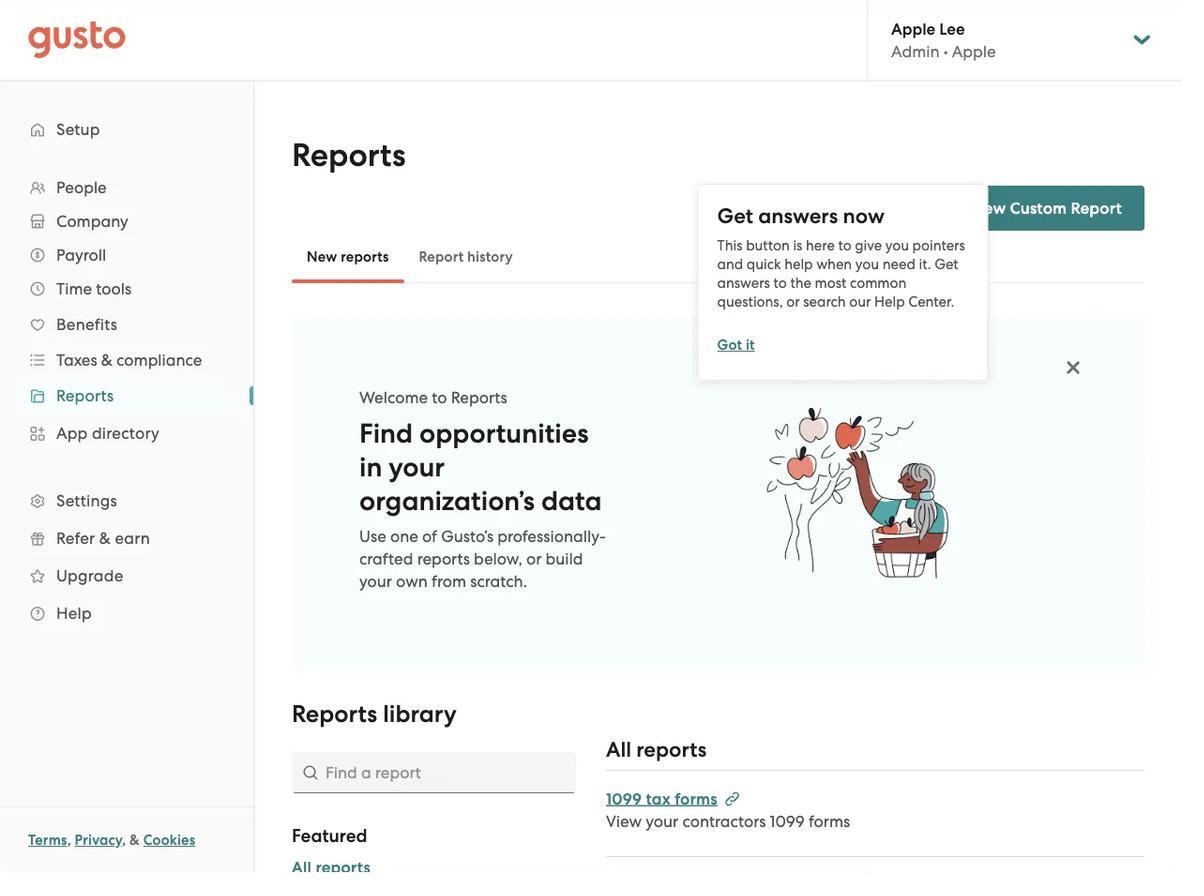 Task type: locate. For each thing, give the bounding box(es) containing it.
professionally-
[[498, 527, 606, 546]]

1 vertical spatial &
[[99, 529, 111, 548]]

get answers now this button is here to give you pointers and quick help when you need it. get answers to the most common questions, or search our help center.
[[718, 203, 966, 310]]

apple right •
[[952, 42, 996, 61]]

people button
[[19, 171, 235, 205]]

list
[[0, 171, 253, 633]]

1 vertical spatial 1099
[[770, 813, 805, 831]]

our
[[850, 294, 871, 310]]

0 vertical spatial or
[[787, 294, 800, 310]]

reports library
[[292, 701, 457, 729]]

it.
[[919, 256, 932, 272]]

0 vertical spatial reports
[[341, 249, 389, 266]]

or down professionally-
[[527, 550, 542, 569]]

0 vertical spatial forms
[[675, 790, 718, 809]]

faqs
[[866, 199, 904, 218]]

from
[[432, 573, 467, 591]]

view your contractors 1099 forms
[[606, 813, 850, 831]]

reports
[[292, 137, 406, 175], [56, 387, 114, 405], [451, 389, 508, 407], [292, 701, 377, 729]]

of
[[422, 527, 437, 546]]

& inside dropdown button
[[101, 351, 113, 370]]

reports tab list
[[292, 231, 1145, 283]]

1 horizontal spatial help
[[875, 294, 905, 310]]

to
[[839, 237, 852, 254], [774, 275, 787, 291], [432, 389, 447, 407]]

this
[[718, 237, 743, 254]]

0 horizontal spatial forms
[[675, 790, 718, 809]]

reports inside button
[[341, 249, 389, 266]]

lee
[[940, 19, 965, 38]]

your inside "find opportunities in your organization's data"
[[389, 451, 445, 483]]

or
[[787, 294, 800, 310], [527, 550, 542, 569]]

& right taxes
[[101, 351, 113, 370]]

0 vertical spatial your
[[389, 451, 445, 483]]

1 vertical spatial new
[[307, 249, 337, 266]]

1 vertical spatial reports
[[417, 550, 470, 569]]

and
[[718, 256, 744, 272]]

1 vertical spatial your
[[359, 573, 392, 591]]

taxes & compliance
[[56, 351, 202, 370]]

refer & earn link
[[19, 522, 235, 556]]

you down the give
[[856, 256, 879, 272]]

featured
[[292, 826, 368, 848]]

1 vertical spatial to
[[774, 275, 787, 291]]

help down common
[[875, 294, 905, 310]]

new custom report
[[972, 199, 1123, 218]]

answers up is
[[759, 203, 838, 228]]

0 horizontal spatial you
[[856, 256, 879, 272]]

company
[[56, 212, 128, 231]]

your
[[389, 451, 445, 483], [359, 573, 392, 591], [646, 813, 679, 831]]

0 vertical spatial help
[[875, 294, 905, 310]]

new reports button
[[292, 235, 404, 280]]

organization's
[[359, 485, 535, 517]]

0 vertical spatial new
[[972, 199, 1007, 218]]

& left the earn
[[99, 529, 111, 548]]

got
[[718, 337, 743, 354]]

report history button
[[404, 235, 528, 280]]

center.
[[909, 294, 955, 310]]

faqs button
[[843, 197, 904, 220]]

your inside use one of gusto's professionally- crafted reports below, or build your own from scratch.
[[359, 573, 392, 591]]

refer
[[56, 529, 95, 548]]

you up need on the right top
[[886, 237, 909, 254]]

time tools button
[[19, 272, 235, 306]]

2 vertical spatial to
[[432, 389, 447, 407]]

need
[[883, 256, 916, 272]]

new inside new custom report 'link'
[[972, 199, 1007, 218]]

report history
[[419, 249, 513, 266]]

1 horizontal spatial or
[[787, 294, 800, 310]]

reports for new reports
[[341, 249, 389, 266]]

terms
[[28, 833, 67, 849]]

reports
[[341, 249, 389, 266], [417, 550, 470, 569], [637, 738, 707, 763]]

0 horizontal spatial get
[[718, 203, 754, 228]]

cookies button
[[143, 830, 195, 852]]

company button
[[19, 205, 235, 238]]

forms
[[675, 790, 718, 809], [809, 813, 850, 831]]

time
[[56, 280, 92, 298]]

1 horizontal spatial report
[[1071, 199, 1123, 218]]

now
[[843, 203, 885, 228]]

upgrade link
[[19, 559, 235, 593]]

1 horizontal spatial you
[[886, 237, 909, 254]]

below,
[[474, 550, 523, 569]]

1 horizontal spatial ,
[[122, 833, 126, 849]]

1 vertical spatial help
[[56, 604, 92, 623]]

find opportunities in your organization's data
[[359, 418, 602, 517]]

1 horizontal spatial get
[[935, 256, 959, 272]]

,
[[67, 833, 71, 849], [122, 833, 126, 849]]

2 horizontal spatial to
[[839, 237, 852, 254]]

1 horizontal spatial 1099
[[770, 813, 805, 831]]

, left cookies
[[122, 833, 126, 849]]

1 horizontal spatial new
[[972, 199, 1007, 218]]

0 horizontal spatial help
[[56, 604, 92, 623]]

0 horizontal spatial new
[[307, 249, 337, 266]]

2 vertical spatial reports
[[637, 738, 707, 763]]

one
[[390, 527, 419, 546]]

1099 tax forms
[[606, 790, 718, 809]]

1 horizontal spatial forms
[[809, 813, 850, 831]]

new inside new reports button
[[307, 249, 337, 266]]

data
[[541, 485, 602, 517]]

people
[[56, 178, 107, 197]]

0 vertical spatial to
[[839, 237, 852, 254]]

all
[[606, 738, 632, 763]]

& for compliance
[[101, 351, 113, 370]]

report right custom at the right top of the page
[[1071, 199, 1123, 218]]

& left cookies
[[130, 833, 140, 849]]

your down crafted
[[359, 573, 392, 591]]

, left privacy
[[67, 833, 71, 849]]

1 vertical spatial report
[[419, 249, 464, 266]]

0 vertical spatial 1099
[[606, 790, 642, 809]]

to up when
[[839, 237, 852, 254]]

1099 right contractors
[[770, 813, 805, 831]]

2 vertical spatial your
[[646, 813, 679, 831]]

list containing people
[[0, 171, 253, 633]]

0 vertical spatial report
[[1071, 199, 1123, 218]]

answers up questions,
[[718, 275, 770, 291]]

report left history at left top
[[419, 249, 464, 266]]

your up organization's
[[389, 451, 445, 483]]

1099
[[606, 790, 642, 809], [770, 813, 805, 831]]

Report Search bar field
[[292, 753, 576, 794]]

0 horizontal spatial ,
[[67, 833, 71, 849]]

0 horizontal spatial or
[[527, 550, 542, 569]]

or down the
[[787, 294, 800, 310]]

all reports
[[606, 738, 707, 763]]

help
[[875, 294, 905, 310], [56, 604, 92, 623]]

app directory
[[56, 424, 160, 443]]

to left the
[[774, 275, 787, 291]]

0 horizontal spatial reports
[[341, 249, 389, 266]]

2 horizontal spatial reports
[[637, 738, 707, 763]]

apple up admin
[[892, 19, 936, 38]]

new
[[972, 199, 1007, 218], [307, 249, 337, 266]]

1099 up view
[[606, 790, 642, 809]]

help down 'upgrade'
[[56, 604, 92, 623]]

•
[[944, 42, 949, 61]]

reports inside use one of gusto's professionally- crafted reports below, or build your own from scratch.
[[417, 550, 470, 569]]

your down 1099 tax forms
[[646, 813, 679, 831]]

0 horizontal spatial apple
[[892, 19, 936, 38]]

1 horizontal spatial apple
[[952, 42, 996, 61]]

1 horizontal spatial reports
[[417, 550, 470, 569]]

1 horizontal spatial to
[[774, 275, 787, 291]]

0 vertical spatial &
[[101, 351, 113, 370]]

is
[[793, 237, 803, 254]]

tools
[[96, 280, 132, 298]]

get up this
[[718, 203, 754, 228]]

report
[[1071, 199, 1123, 218], [419, 249, 464, 266]]

to right welcome
[[432, 389, 447, 407]]

2 vertical spatial &
[[130, 833, 140, 849]]

reports for all reports
[[637, 738, 707, 763]]

1 vertical spatial or
[[527, 550, 542, 569]]

common
[[850, 275, 907, 291]]

1 vertical spatial you
[[856, 256, 879, 272]]

1 vertical spatial forms
[[809, 813, 850, 831]]

0 horizontal spatial report
[[419, 249, 464, 266]]

when
[[817, 256, 852, 272]]

get down pointers
[[935, 256, 959, 272]]

refer & earn
[[56, 529, 150, 548]]



Task type: vqa. For each thing, say whether or not it's contained in the screenshot.
& to the middle
yes



Task type: describe. For each thing, give the bounding box(es) containing it.
time tools
[[56, 280, 132, 298]]

quick
[[747, 256, 781, 272]]

0 vertical spatial answers
[[759, 203, 838, 228]]

taxes & compliance button
[[19, 344, 235, 377]]

1 vertical spatial answers
[[718, 275, 770, 291]]

earn
[[115, 529, 150, 548]]

1 , from the left
[[67, 833, 71, 849]]

upgrade
[[56, 567, 123, 586]]

tax
[[646, 790, 671, 809]]

1099 tax forms link
[[606, 790, 740, 809]]

give
[[855, 237, 882, 254]]

crafted
[[359, 550, 413, 569]]

taxes
[[56, 351, 97, 370]]

report inside 'link'
[[1071, 199, 1123, 218]]

benefits link
[[19, 308, 235, 342]]

history
[[468, 249, 513, 266]]

setup
[[56, 120, 100, 139]]

help link
[[19, 597, 235, 631]]

report inside button
[[419, 249, 464, 266]]

new for new reports
[[307, 249, 337, 266]]

compliance
[[116, 351, 202, 370]]

payroll
[[56, 246, 106, 265]]

new for new custom report
[[972, 199, 1007, 218]]

help inside "get answers now this button is here to give you pointers and quick help when you need it. get answers to the most common questions, or search our help center."
[[875, 294, 905, 310]]

terms link
[[28, 833, 67, 849]]

0 horizontal spatial to
[[432, 389, 447, 407]]

settings
[[56, 492, 117, 511]]

use
[[359, 527, 387, 546]]

help
[[785, 256, 813, 272]]

here
[[806, 237, 835, 254]]

payroll button
[[19, 238, 235, 272]]

custom
[[1010, 199, 1067, 218]]

0 vertical spatial you
[[886, 237, 909, 254]]

pointers
[[913, 237, 966, 254]]

terms , privacy , & cookies
[[28, 833, 195, 849]]

0 vertical spatial get
[[718, 203, 754, 228]]

got it
[[718, 337, 755, 354]]

questions,
[[718, 294, 783, 310]]

most
[[815, 275, 847, 291]]

0 horizontal spatial 1099
[[606, 790, 642, 809]]

admin
[[892, 42, 940, 61]]

privacy
[[75, 833, 122, 849]]

use one of gusto's professionally- crafted reports below, or build your own from scratch.
[[359, 527, 606, 591]]

library
[[383, 701, 457, 729]]

button
[[746, 237, 790, 254]]

search
[[804, 294, 846, 310]]

2 , from the left
[[122, 833, 126, 849]]

& for earn
[[99, 529, 111, 548]]

own
[[396, 573, 428, 591]]

reports inside list
[[56, 387, 114, 405]]

app
[[56, 424, 88, 443]]

or inside "get answers now this button is here to give you pointers and quick help when you need it. get answers to the most common questions, or search our help center."
[[787, 294, 800, 310]]

or inside use one of gusto's professionally- crafted reports below, or build your own from scratch.
[[527, 550, 542, 569]]

apple lee admin • apple
[[892, 19, 996, 61]]

directory
[[92, 424, 160, 443]]

home image
[[28, 21, 126, 59]]

welcome to reports
[[359, 389, 508, 407]]

contractors
[[683, 813, 766, 831]]

1 vertical spatial apple
[[952, 42, 996, 61]]

app directory link
[[19, 417, 235, 451]]

1 vertical spatial get
[[935, 256, 959, 272]]

the
[[791, 275, 812, 291]]

opportunities
[[420, 418, 589, 450]]

help inside list
[[56, 604, 92, 623]]

find
[[359, 418, 413, 450]]

benefits
[[56, 315, 117, 334]]

cookies
[[143, 833, 195, 849]]

privacy link
[[75, 833, 122, 849]]

scratch.
[[470, 573, 527, 591]]

it
[[746, 337, 755, 354]]

settings link
[[19, 484, 235, 518]]

in
[[359, 451, 382, 483]]

reports link
[[19, 379, 235, 413]]

welcome
[[359, 389, 428, 407]]

gusto navigation element
[[0, 81, 253, 663]]

new reports
[[307, 249, 389, 266]]

0 vertical spatial apple
[[892, 19, 936, 38]]

setup link
[[19, 113, 235, 146]]

gusto's
[[441, 527, 494, 546]]

build
[[546, 550, 583, 569]]



